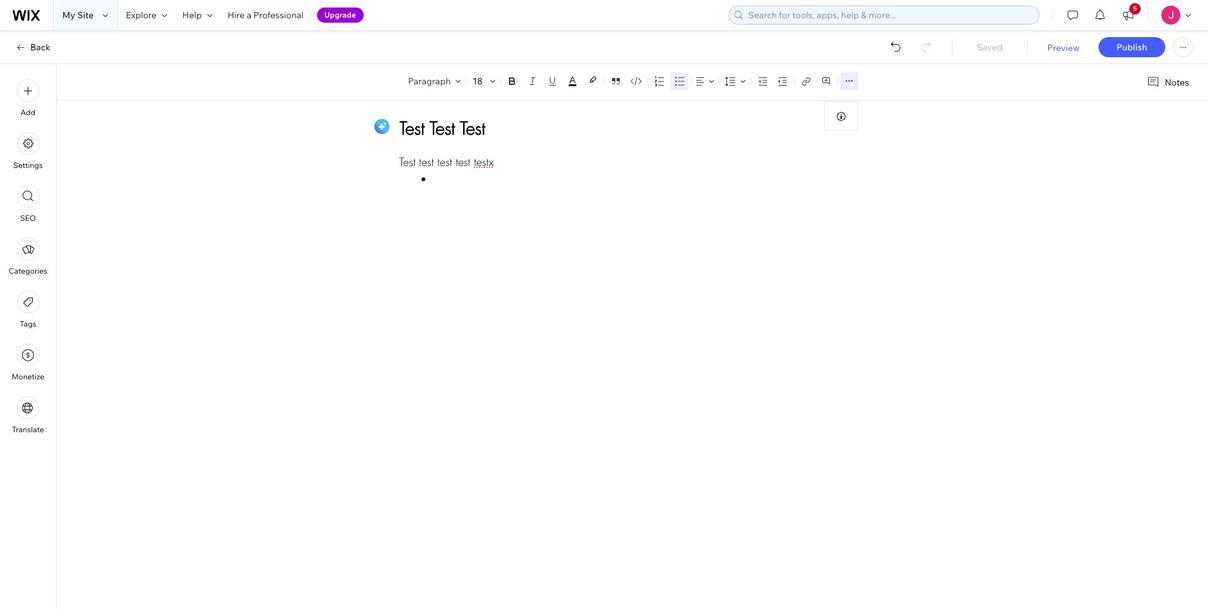 Task type: vqa. For each thing, say whether or not it's contained in the screenshot.
Add button
yes



Task type: locate. For each thing, give the bounding box(es) containing it.
hire a professional link
[[220, 0, 311, 30]]

menu
[[0, 72, 56, 442]]

preview
[[1048, 42, 1080, 54]]

hire
[[228, 9, 245, 21]]

5 button
[[1115, 0, 1143, 30]]

test
[[419, 155, 434, 169], [438, 155, 452, 169], [456, 155, 471, 169]]

0 horizontal spatial test
[[419, 155, 434, 169]]

Add a Catchy Title text field
[[399, 116, 851, 140]]

menu containing add
[[0, 72, 56, 442]]

1 horizontal spatial test
[[438, 155, 452, 169]]

categories
[[9, 266, 47, 276]]

categories button
[[9, 238, 47, 276]]

paragraph
[[408, 76, 451, 87]]

2 horizontal spatial test
[[456, 155, 471, 169]]

notes button
[[1143, 74, 1194, 91]]

test test test test testx
[[399, 155, 494, 169]]

test
[[399, 155, 416, 169]]

back
[[30, 42, 50, 53]]

paragraph button
[[406, 72, 464, 90]]

preview button
[[1048, 42, 1080, 54]]

explore
[[126, 9, 157, 21]]

seo
[[20, 213, 36, 223]]

publish button
[[1099, 37, 1166, 57]]

translate
[[12, 425, 44, 434]]

publish
[[1117, 42, 1148, 53]]

3 test from the left
[[456, 155, 471, 169]]

2 test from the left
[[438, 155, 452, 169]]

settings
[[13, 161, 43, 170]]

add button
[[17, 79, 39, 117]]

my site
[[62, 9, 94, 21]]

add
[[21, 108, 35, 117]]



Task type: describe. For each thing, give the bounding box(es) containing it.
seo button
[[17, 185, 39, 223]]

upgrade button
[[317, 8, 364, 23]]

Search for tools, apps, help & more... field
[[745, 6, 1036, 24]]

1 test from the left
[[419, 155, 434, 169]]

testx
[[474, 155, 494, 169]]

5
[[1134, 4, 1138, 13]]

help button
[[175, 0, 220, 30]]

translate button
[[12, 397, 44, 434]]

upgrade
[[325, 10, 356, 20]]

site
[[77, 9, 94, 21]]

monetize button
[[12, 344, 44, 382]]

notes
[[1166, 76, 1190, 88]]

help
[[183, 9, 202, 21]]

Font Size field
[[472, 75, 486, 88]]

my
[[62, 9, 75, 21]]

monetize
[[12, 372, 44, 382]]

tags
[[20, 319, 36, 329]]

back button
[[15, 42, 50, 53]]

tags button
[[17, 291, 39, 329]]

settings button
[[13, 132, 43, 170]]

paragraph toolbar
[[406, 72, 859, 131]]

a
[[247, 9, 252, 21]]

hire a professional
[[228, 9, 304, 21]]

professional
[[254, 9, 304, 21]]



